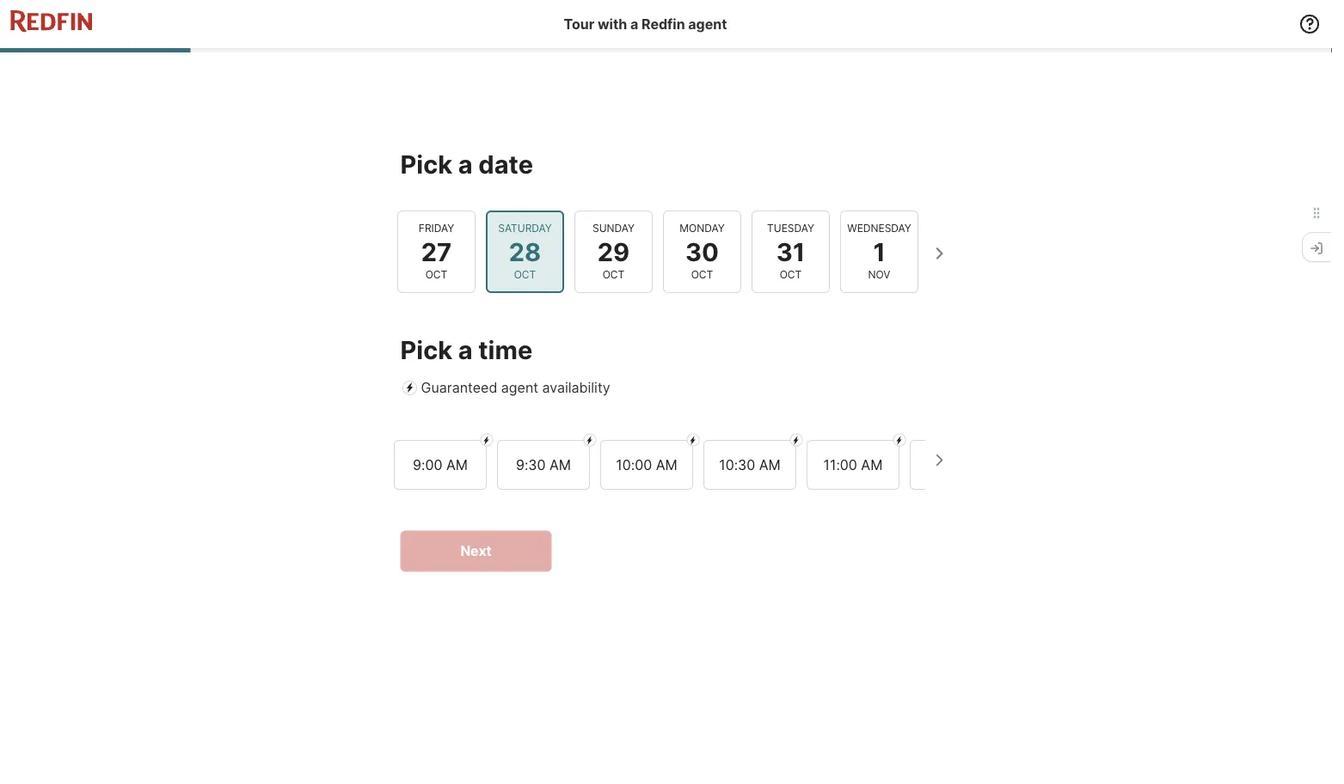 Task type: vqa. For each thing, say whether or not it's contained in the screenshot.
'Bend'
no



Task type: locate. For each thing, give the bounding box(es) containing it.
oct down 28 at the left top of page
[[514, 269, 536, 281]]

30
[[685, 237, 719, 267]]

5 am from the left
[[861, 456, 882, 473]]

0 horizontal spatial agent
[[501, 379, 538, 396]]

am right 10:30
[[759, 456, 780, 473]]

10:30 am button
[[703, 440, 796, 490]]

agent right redfin
[[688, 15, 727, 32]]

pick
[[400, 149, 452, 179], [400, 335, 452, 365]]

oct for 28
[[514, 269, 536, 281]]

9:00 am
[[412, 456, 467, 473]]

oct down 29
[[602, 269, 624, 281]]

5 oct from the left
[[779, 269, 801, 281]]

a right with
[[630, 15, 638, 32]]

oct inside friday 27 oct
[[425, 269, 447, 281]]

pick up friday
[[400, 149, 452, 179]]

1 vertical spatial a
[[458, 149, 473, 179]]

sunday
[[592, 222, 634, 235]]

oct down '30'
[[691, 269, 713, 281]]

oct inside monday 30 oct
[[691, 269, 713, 281]]

am inside 9:30 am button
[[549, 456, 571, 473]]

0 vertical spatial pick
[[400, 149, 452, 179]]

10:00 am button
[[600, 440, 693, 490]]

agent down time
[[501, 379, 538, 396]]

a
[[630, 15, 638, 32], [458, 149, 473, 179], [458, 335, 473, 365]]

2 pick from the top
[[400, 335, 452, 365]]

tuesday 31 oct
[[767, 222, 814, 281]]

availability
[[542, 379, 610, 396]]

9:30
[[516, 456, 545, 473]]

am inside 10:00 am button
[[655, 456, 677, 473]]

am inside 9:00 am button
[[446, 456, 467, 473]]

10:30 am
[[719, 456, 780, 473]]

oct inside "tuesday 31 oct"
[[779, 269, 801, 281]]

3 am from the left
[[655, 456, 677, 473]]

oct
[[425, 269, 447, 281], [514, 269, 536, 281], [602, 269, 624, 281], [691, 269, 713, 281], [779, 269, 801, 281]]

progress bar
[[0, 48, 1332, 52]]

agent
[[688, 15, 727, 32], [501, 379, 538, 396]]

am inside 11:00 am "button"
[[861, 456, 882, 473]]

1 horizontal spatial agent
[[688, 15, 727, 32]]

9:00
[[412, 456, 442, 473]]

oct down 27
[[425, 269, 447, 281]]

oct for 31
[[779, 269, 801, 281]]

1 vertical spatial agent
[[501, 379, 538, 396]]

am for 10:30 am
[[759, 456, 780, 473]]

a up guaranteed
[[458, 335, 473, 365]]

1 pick from the top
[[400, 149, 452, 179]]

a for time
[[458, 335, 473, 365]]

4 oct from the left
[[691, 269, 713, 281]]

am right '11:00'
[[861, 456, 882, 473]]

2 am from the left
[[549, 456, 571, 473]]

am inside 10:30 am 'button'
[[759, 456, 780, 473]]

am right 9:30
[[549, 456, 571, 473]]

saturday 28 oct
[[498, 222, 551, 281]]

oct down 31
[[779, 269, 801, 281]]

pick a date
[[400, 149, 533, 179]]

11:00
[[823, 456, 857, 473]]

1
[[873, 237, 885, 267]]

11:00 am button
[[806, 440, 899, 490]]

1 oct from the left
[[425, 269, 447, 281]]

oct inside saturday 28 oct
[[514, 269, 536, 281]]

a left date in the top of the page
[[458, 149, 473, 179]]

4 am from the left
[[759, 456, 780, 473]]

friday 27 oct
[[418, 222, 454, 281]]

am right 10:00
[[655, 456, 677, 473]]

1 am from the left
[[446, 456, 467, 473]]

am right 9:00
[[446, 456, 467, 473]]

9:00 am button
[[393, 440, 486, 490]]

28
[[508, 237, 541, 267]]

pick up guaranteed
[[400, 335, 452, 365]]

10:30
[[719, 456, 755, 473]]

3 oct from the left
[[602, 269, 624, 281]]

saturday
[[498, 222, 551, 235]]

oct inside sunday 29 oct
[[602, 269, 624, 281]]

2 oct from the left
[[514, 269, 536, 281]]

31
[[776, 237, 805, 267]]

2 vertical spatial a
[[458, 335, 473, 365]]

1 vertical spatial pick
[[400, 335, 452, 365]]

sunday 29 oct
[[592, 222, 634, 281]]

am
[[446, 456, 467, 473], [549, 456, 571, 473], [655, 456, 677, 473], [759, 456, 780, 473], [861, 456, 882, 473]]

time
[[478, 335, 533, 365]]

wednesday
[[847, 222, 911, 235]]



Task type: describe. For each thing, give the bounding box(es) containing it.
am for 11:00 am
[[861, 456, 882, 473]]

guaranteed agent availability
[[421, 379, 610, 396]]

am for 9:30 am
[[549, 456, 571, 473]]

guaranteed
[[421, 379, 497, 396]]

monday 30 oct
[[679, 222, 724, 281]]

0 vertical spatial a
[[630, 15, 638, 32]]

am for 10:00 am
[[655, 456, 677, 473]]

next
[[460, 543, 492, 560]]

oct for 30
[[691, 269, 713, 281]]

date
[[478, 149, 533, 179]]

nov
[[868, 269, 890, 281]]

10:00
[[616, 456, 652, 473]]

tour with a redfin agent
[[564, 15, 727, 32]]

9:30 am button
[[497, 440, 590, 490]]

tuesday
[[767, 222, 814, 235]]

29
[[597, 237, 629, 267]]

next button
[[400, 531, 552, 572]]

with
[[598, 15, 627, 32]]

9:30 am
[[516, 456, 571, 473]]

pick for pick a time
[[400, 335, 452, 365]]

redfin
[[642, 15, 685, 32]]

pick a time
[[400, 335, 533, 365]]

27
[[421, 237, 451, 267]]

a for date
[[458, 149, 473, 179]]

friday
[[418, 222, 454, 235]]

monday
[[679, 222, 724, 235]]

0 vertical spatial agent
[[688, 15, 727, 32]]

am for 9:00 am
[[446, 456, 467, 473]]

11:00 am
[[823, 456, 882, 473]]

wednesday 1 nov
[[847, 222, 911, 281]]

next image
[[925, 240, 952, 267]]

pick for pick a date
[[400, 149, 452, 179]]

next image
[[925, 447, 952, 474]]

oct for 27
[[425, 269, 447, 281]]

tour
[[564, 15, 594, 32]]

10:00 am
[[616, 456, 677, 473]]

oct for 29
[[602, 269, 624, 281]]



